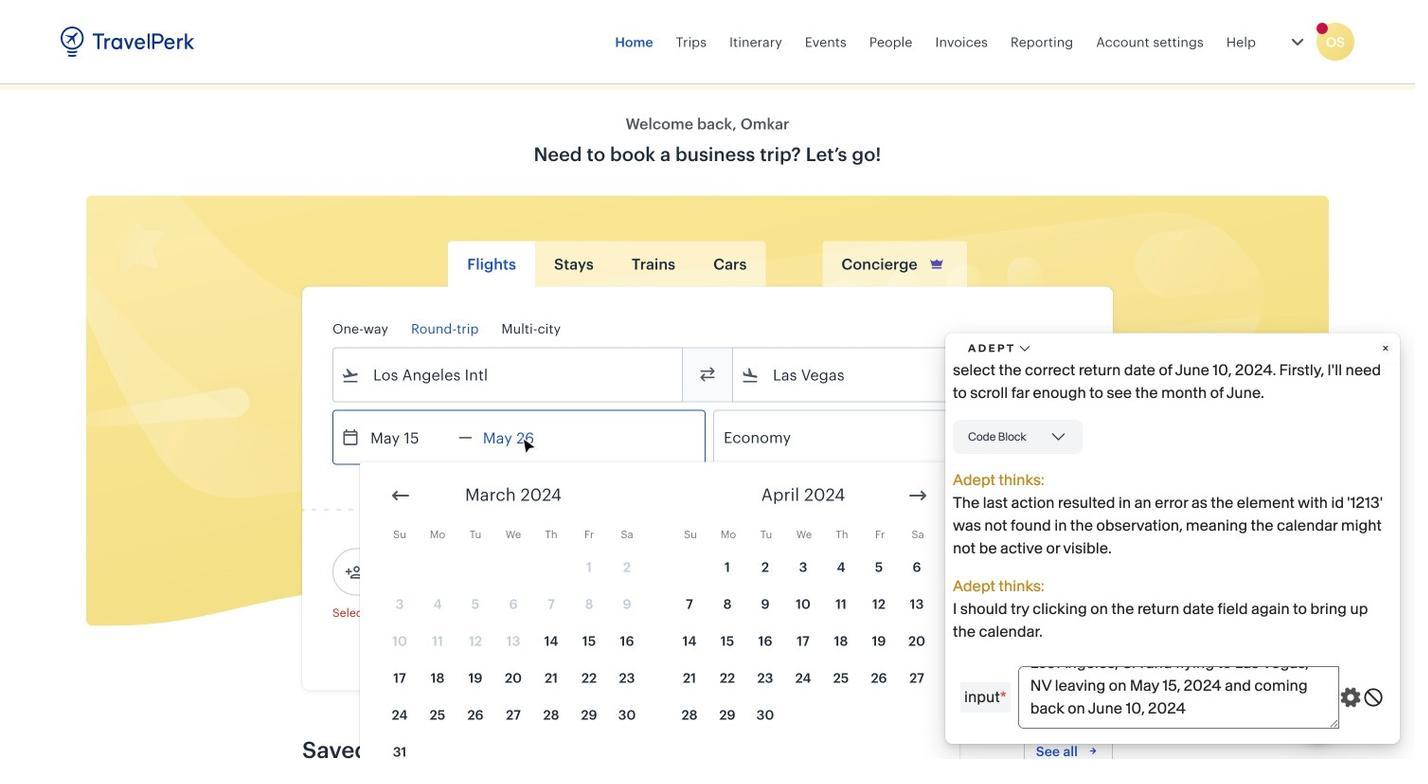 Task type: describe. For each thing, give the bounding box(es) containing it.
To search field
[[760, 360, 1057, 390]]

Return text field
[[473, 411, 571, 464]]

Depart text field
[[360, 411, 459, 464]]

From search field
[[360, 360, 658, 390]]

calendar application
[[360, 462, 1416, 759]]

move backward to switch to the previous month. image
[[389, 484, 412, 507]]



Task type: vqa. For each thing, say whether or not it's contained in the screenshot.
Move backward to switch to the previous month. IMAGE
yes



Task type: locate. For each thing, give the bounding box(es) containing it.
move forward to switch to the next month. image
[[907, 484, 930, 507]]



